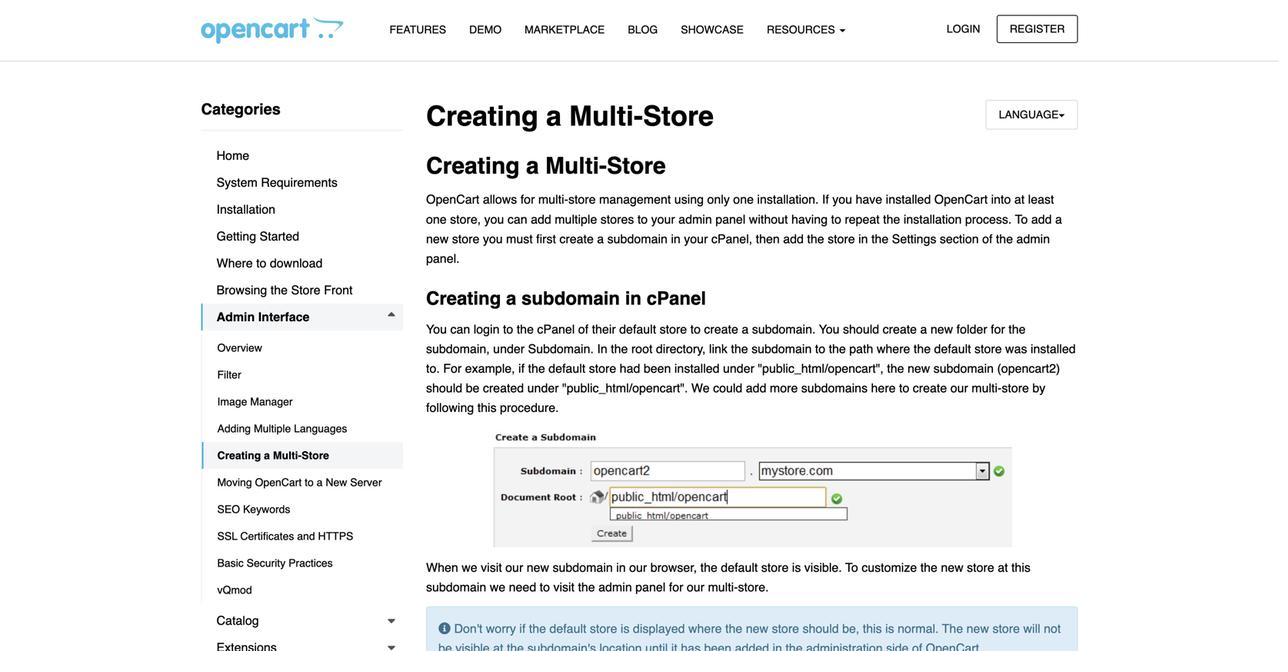 Task type: describe. For each thing, give the bounding box(es) containing it.
could
[[714, 381, 743, 396]]

language button
[[986, 100, 1079, 130]]

adding
[[217, 423, 251, 435]]

normal.
[[898, 622, 939, 637]]

at inside opencart allows for multi-store management using only one installation. if you have installed opencart into at least one store, you can add multiple stores to your admin panel without having to repeat the installation process. to add a new store you must first create a subdomain in your cpanel, then add the store in the settings section of the admin panel.
[[1015, 193, 1025, 207]]

in inside don't worry if the default store is displayed where the new store should be, this is normal. the new store will not be visible at the subdomain's location until it has been added in the administration side of opencart.
[[773, 642, 783, 652]]

1 vertical spatial one
[[426, 212, 447, 227]]

stores
[[601, 212, 635, 227]]

0 vertical spatial you
[[833, 193, 853, 207]]

front
[[324, 283, 353, 297]]

admin
[[217, 310, 255, 324]]

"public_html/opencart".
[[563, 381, 688, 396]]

in down 'using'
[[671, 232, 681, 246]]

only
[[708, 193, 730, 207]]

location
[[600, 642, 642, 652]]

moving opencart to a new server link
[[202, 470, 403, 496]]

default inside don't worry if the default store is displayed where the new store should be, this is normal. the new store will not be visible at the subdomain's location until it has been added in the administration side of opencart.
[[550, 622, 587, 637]]

image manager
[[217, 396, 293, 408]]

1 vertical spatial we
[[490, 581, 506, 595]]

subdomains
[[802, 381, 868, 396]]

for inside you can login to the cpanel of their default store to create a subdomain. you should create a new folder for the subdomain, under subdomain. in the root directory, link the subdomain to the path where the default store was installed to. for example, if the default store had been installed under "public_html/opencart", the new subdomain (opencart2) should be created under "public_html/opencart". we could add more subdomains here to create our multi-store by following this procedure.
[[991, 322, 1006, 337]]

0 vertical spatial cpanel
[[647, 288, 707, 309]]

multiple
[[254, 423, 291, 435]]

installation.
[[758, 193, 819, 207]]

can inside you can login to the cpanel of their default store to create a subdomain. you should create a new folder for the subdomain, under subdomain. in the root directory, link the subdomain to the path where the default store was installed to. for example, if the default store had been installed under "public_html/opencart", the new subdomain (opencart2) should be created under "public_html/opencart". we could add more subdomains here to create our multi-store by following this procedure.
[[451, 322, 470, 337]]

categories
[[201, 100, 281, 118]]

where
[[217, 256, 253, 271]]

don't
[[454, 622, 483, 637]]

"public_html/opencart",
[[758, 362, 884, 376]]

info circle image
[[439, 623, 451, 635]]

if inside you can login to the cpanel of their default store to create a subdomain. you should create a new folder for the subdomain, under subdomain. in the root directory, link the subdomain to the path where the default store was installed to. for example, if the default store had been installed under "public_html/opencart", the new subdomain (opencart2) should be created under "public_html/opencart". we could add more subdomains here to create our multi-store by following this procedure.
[[519, 362, 525, 376]]

for inside when we visit our new subdomain in our browser, the default store is visible. to customize the new store at this subdomain we need to visit the admin panel for our multi-store.
[[669, 581, 684, 595]]

add up first
[[531, 212, 552, 227]]

administration
[[807, 642, 883, 652]]

in inside when we visit our new subdomain in our browser, the default store is visible. to customize the new store at this subdomain we need to visit the admin panel for our multi-store.
[[617, 561, 626, 575]]

0 horizontal spatial opencart
[[255, 477, 302, 489]]

for
[[444, 362, 462, 376]]

customize
[[862, 561, 918, 575]]

worry
[[486, 622, 516, 637]]

getting
[[217, 229, 256, 244]]

0 vertical spatial under
[[493, 342, 525, 356]]

getting started link
[[201, 223, 403, 250]]

been inside don't worry if the default store is displayed where the new store should be, this is normal. the new store will not be visible at the subdomain's location until it has been added in the administration side of opencart.
[[705, 642, 732, 652]]

add down least
[[1032, 212, 1053, 227]]

can inside opencart allows for multi-store management using only one installation. if you have installed opencart into at least one store, you can add multiple stores to your admin panel without having to repeat the installation process. to add a new store you must first create a subdomain in your cpanel, then add the store in the settings section of the admin panel.
[[508, 212, 528, 227]]

to left new
[[305, 477, 314, 489]]

overview link
[[202, 335, 403, 362]]

visible
[[456, 642, 490, 652]]

for inside opencart allows for multi-store management using only one installation. if you have installed opencart into at least one store, you can add multiple stores to your admin panel without having to repeat the installation process. to add a new store you must first create a subdomain in your cpanel, then add the store in the settings section of the admin panel.
[[521, 193, 535, 207]]

0 vertical spatial creating a multi-store
[[426, 100, 714, 132]]

resources
[[767, 23, 839, 36]]

subdomain.
[[528, 342, 594, 356]]

allows
[[483, 193, 517, 207]]

to down management
[[638, 212, 648, 227]]

2 horizontal spatial is
[[886, 622, 895, 637]]

don't worry if the default store is displayed where the new store should be, this is normal. the new store will not be visible at the subdomain's location until it has been added in the administration side of opencart.
[[439, 622, 1062, 652]]

1 vertical spatial multi-
[[546, 153, 607, 179]]

0 vertical spatial visit
[[481, 561, 502, 575]]

demo link
[[458, 16, 513, 43]]

to up directory,
[[691, 322, 701, 337]]

requirements
[[261, 175, 338, 190]]

the right path
[[914, 342, 931, 356]]

to right here
[[900, 381, 910, 396]]

at inside when we visit our new subdomain in our browser, the default store is visible. to customize the new store at this subdomain we need to visit the admin panel for our multi-store.
[[998, 561, 1009, 575]]

cpanel inside you can login to the cpanel of their default store to create a subdomain. you should create a new folder for the subdomain, under subdomain. in the root directory, link the subdomain to the path where the default store was installed to. for example, if the default store had been installed under "public_html/opencart", the new subdomain (opencart2) should be created under "public_html/opencart". we could add more subdomains here to create our multi-store by following this procedure.
[[538, 322, 575, 337]]

2 horizontal spatial under
[[724, 362, 755, 376]]

0 horizontal spatial is
[[621, 622, 630, 637]]

will
[[1024, 622, 1041, 637]]

our inside you can login to the cpanel of their default store to create a subdomain. you should create a new folder for the subdomain, under subdomain. in the root directory, link the subdomain to the path where the default store was installed to. for example, if the default store had been installed under "public_html/opencart", the new subdomain (opencart2) should be created under "public_html/opencart". we could add more subdomains here to create our multi-store by following this procedure.
[[951, 381, 969, 396]]

the up here
[[888, 362, 905, 376]]

filter
[[217, 369, 241, 381]]

add down 'having'
[[784, 232, 804, 246]]

1 vertical spatial visit
[[554, 581, 575, 595]]

added
[[735, 642, 770, 652]]

be,
[[843, 622, 860, 637]]

2 vertical spatial installed
[[675, 362, 720, 376]]

admin for this
[[599, 581, 632, 595]]

2 horizontal spatial opencart
[[935, 193, 988, 207]]

in down repeat
[[859, 232, 869, 246]]

manager
[[250, 396, 293, 408]]

features link
[[378, 16, 458, 43]]

this inside don't worry if the default store is displayed where the new store should be, this is normal. the new store will not be visible at the subdomain's location until it has been added in the administration side of opencart.
[[863, 622, 883, 637]]

to inside when we visit our new subdomain in our browser, the default store is visible. to customize the new store at this subdomain we need to visit the admin panel for our multi-store.
[[846, 561, 859, 575]]

to inside when we visit our new subdomain in our browser, the default store is visible. to customize the new store at this subdomain we need to visit the admin panel for our multi-store.
[[540, 581, 550, 595]]

subdomain inside opencart allows for multi-store management using only one installation. if you have installed opencart into at least one store, you can add multiple stores to your admin panel without having to repeat the installation process. to add a new store you must first create a subdomain in your cpanel, then add the store in the settings section of the admin panel.
[[608, 232, 668, 246]]

you can login to the cpanel of their default store to create a subdomain. you should create a new folder for the subdomain, under subdomain. in the root directory, link the subdomain to the path where the default store was installed to. for example, if the default store had been installed under "public_html/opencart", the new subdomain (opencart2) should be created under "public_html/opencart". we could add more subdomains here to create our multi-store by following this procedure.
[[426, 322, 1077, 415]]

system requirements link
[[201, 169, 403, 196]]

have
[[856, 193, 883, 207]]

seo keywords link
[[202, 496, 403, 523]]

into
[[992, 193, 1012, 207]]

panel.
[[426, 252, 460, 266]]

create right here
[[913, 381, 948, 396]]

ssl
[[217, 531, 238, 543]]

1 vertical spatial you
[[485, 212, 504, 227]]

new
[[326, 477, 347, 489]]

login
[[947, 23, 981, 35]]

the down process.
[[997, 232, 1014, 246]]

repeat
[[845, 212, 880, 227]]

languages
[[294, 423, 347, 435]]

their
[[592, 322, 616, 337]]

system requirements
[[217, 175, 338, 190]]

admin interface
[[217, 310, 310, 324]]

to right login
[[503, 322, 514, 337]]

if inside don't worry if the default store is displayed where the new store should be, this is normal. the new store will not be visible at the subdomain's location until it has been added in the administration side of opencart.
[[520, 622, 526, 637]]

is inside when we visit our new subdomain in our browser, the default store is visible. to customize the new store at this subdomain we need to visit the admin panel for our multi-store.
[[793, 561, 802, 575]]

subdomain,
[[426, 342, 490, 356]]

login
[[474, 322, 500, 337]]

the right repeat
[[884, 212, 901, 227]]

using
[[675, 193, 704, 207]]

subdomain's
[[528, 642, 596, 652]]

where inside don't worry if the default store is displayed where the new store should be, this is normal. the new store will not be visible at the subdomain's location until it has been added in the administration side of opencart.
[[689, 622, 722, 637]]

management
[[600, 193, 671, 207]]

be inside don't worry if the default store is displayed where the new store should be, this is normal. the new store will not be visible at the subdomain's location until it has been added in the administration side of opencart.
[[439, 642, 452, 652]]

opencart - open source shopping cart solution image
[[201, 16, 344, 44]]

adding multiple languages
[[217, 423, 347, 435]]

don't worry if the default store is displayed where the new store should be, this is normal. the new store will not be visible at the subdomain's location until it has been added in the administration side of opencart. alert
[[426, 607, 1079, 652]]

marketplace link
[[513, 16, 617, 43]]

2 vertical spatial under
[[528, 381, 559, 396]]

2 you from the left
[[819, 322, 840, 337]]

was
[[1006, 342, 1028, 356]]

of inside you can login to the cpanel of their default store to create a subdomain. you should create a new folder for the subdomain, under subdomain. in the root directory, link the subdomain to the path where the default store was installed to. for example, if the default store had been installed under "public_html/opencart", the new subdomain (opencart2) should be created under "public_html/opencart". we could add more subdomains here to create our multi-store by following this procedure.
[[579, 322, 589, 337]]

the right in
[[611, 342, 628, 356]]

the down subdomain.
[[528, 362, 545, 376]]

having
[[792, 212, 828, 227]]

more
[[770, 381, 798, 396]]

root
[[632, 342, 653, 356]]

2 vertical spatial creating a multi-store
[[217, 450, 329, 462]]

path
[[850, 342, 874, 356]]

store,
[[450, 212, 481, 227]]

adding multiple languages link
[[202, 416, 403, 443]]

displayed
[[633, 622, 685, 637]]

https
[[318, 531, 354, 543]]

by
[[1033, 381, 1046, 396]]

the down worry
[[507, 642, 524, 652]]

0 vertical spatial your
[[652, 212, 676, 227]]

1 horizontal spatial opencart
[[426, 193, 480, 207]]

2 horizontal spatial installed
[[1031, 342, 1077, 356]]

in up root
[[626, 288, 642, 309]]

the up was
[[1009, 322, 1026, 337]]



Task type: locate. For each thing, give the bounding box(es) containing it.
1 vertical spatial at
[[998, 561, 1009, 575]]

panel inside opencart allows for multi-store management using only one installation. if you have installed opencart into at least one store, you can add multiple stores to your admin panel without having to repeat the installation process. to add a new store you must first create a subdomain in your cpanel, then add the store in the settings section of the admin panel.
[[716, 212, 746, 227]]

1 horizontal spatial this
[[863, 622, 883, 637]]

2 vertical spatial you
[[483, 232, 503, 246]]

2 vertical spatial should
[[803, 622, 839, 637]]

2 vertical spatial of
[[913, 642, 923, 652]]

2 horizontal spatial should
[[844, 322, 880, 337]]

default inside when we visit our new subdomain in our browser, the default store is visible. to customize the new store at this subdomain we need to visit the admin panel for our multi-store.
[[721, 561, 758, 575]]

to right process.
[[1016, 212, 1029, 227]]

0 horizontal spatial one
[[426, 212, 447, 227]]

0 vertical spatial be
[[466, 381, 480, 396]]

if up created
[[519, 362, 525, 376]]

add left more
[[746, 381, 767, 396]]

0 vertical spatial for
[[521, 193, 535, 207]]

1 vertical spatial of
[[579, 322, 589, 337]]

you
[[426, 322, 447, 337], [819, 322, 840, 337]]

one
[[734, 193, 754, 207], [426, 212, 447, 227]]

multi- up multiple
[[539, 193, 569, 207]]

you down allows on the left top of the page
[[485, 212, 504, 227]]

subdomain.
[[753, 322, 816, 337]]

0 vertical spatial this
[[478, 401, 497, 415]]

the right browser,
[[701, 561, 718, 575]]

0 horizontal spatial be
[[439, 642, 452, 652]]

basic security practices
[[217, 558, 333, 570]]

our left browser,
[[630, 561, 647, 575]]

to inside opencart allows for multi-store management using only one installation. if you have installed opencart into at least one store, you can add multiple stores to your admin panel without having to repeat the installation process. to add a new store you must first create a subdomain in your cpanel, then add the store in the settings section of the admin panel.
[[1016, 212, 1029, 227]]

under up example,
[[493, 342, 525, 356]]

the up added
[[726, 622, 743, 637]]

creating a multi-store
[[426, 100, 714, 132], [426, 153, 666, 179], [217, 450, 329, 462]]

2 horizontal spatial of
[[983, 232, 993, 246]]

create down multiple
[[560, 232, 594, 246]]

in
[[598, 342, 608, 356]]

creating a multi-store link
[[202, 443, 403, 470]]

0 horizontal spatial your
[[652, 212, 676, 227]]

1 horizontal spatial of
[[913, 642, 923, 652]]

our down "folder"
[[951, 381, 969, 396]]

browser,
[[651, 561, 697, 575]]

you up "public_html/opencart",
[[819, 322, 840, 337]]

creating
[[426, 100, 539, 132], [426, 153, 520, 179], [426, 288, 501, 309], [217, 450, 261, 462]]

interface
[[258, 310, 310, 324]]

when we visit our new subdomain in our browser, the default store is visible. to customize the new store at this subdomain we need to visit the admin panel for our multi-store.
[[426, 561, 1031, 595]]

we
[[462, 561, 478, 575], [490, 581, 506, 595]]

you
[[833, 193, 853, 207], [485, 212, 504, 227], [483, 232, 503, 246]]

one left store,
[[426, 212, 447, 227]]

multi- up don't worry if the default store is displayed where the new store should be, this is normal. the new store will not be visible at the subdomain's location until it has been added in the administration side of opencart. alert
[[708, 581, 739, 595]]

been down root
[[644, 362, 671, 376]]

catalog
[[217, 614, 259, 628]]

admin down least
[[1017, 232, 1051, 246]]

2 vertical spatial for
[[669, 581, 684, 595]]

showcase link
[[670, 16, 756, 43]]

1 vertical spatial your
[[684, 232, 708, 246]]

0 vertical spatial should
[[844, 322, 880, 337]]

create inside opencart allows for multi-store management using only one installation. if you have installed opencart into at least one store, you can add multiple stores to your admin panel without having to repeat the installation process. to add a new store you must first create a subdomain in your cpanel, then add the store in the settings section of the admin panel.
[[560, 232, 594, 246]]

we right when
[[462, 561, 478, 575]]

1 horizontal spatial be
[[466, 381, 480, 396]]

0 vertical spatial if
[[519, 362, 525, 376]]

opencart up keywords
[[255, 477, 302, 489]]

0 horizontal spatial where
[[689, 622, 722, 637]]

then
[[756, 232, 780, 246]]

been inside you can login to the cpanel of their default store to create a subdomain. you should create a new folder for the subdomain, under subdomain. in the root directory, link the subdomain to the path where the default store was installed to. for example, if the default store had been installed under "public_html/opencart", the new subdomain (opencart2) should be created under "public_html/opencart". we could add more subdomains here to create our multi-store by following this procedure.
[[644, 362, 671, 376]]

should up following
[[426, 381, 463, 396]]

multi- inside you can login to the cpanel of their default store to create a subdomain. you should create a new folder for the subdomain, under subdomain. in the root directory, link the subdomain to the path where the default store was installed to. for example, if the default store had been installed under "public_html/opencart", the new subdomain (opencart2) should be created under "public_html/opencart". we could add more subdomains here to create our multi-store by following this procedure.
[[972, 381, 1002, 396]]

this up will
[[1012, 561, 1031, 575]]

you up subdomain,
[[426, 322, 447, 337]]

admin inside when we visit our new subdomain in our browser, the default store is visible. to customize the new store at this subdomain we need to visit the admin panel for our multi-store.
[[599, 581, 632, 595]]

1 horizontal spatial installed
[[886, 193, 932, 207]]

to right where on the left top
[[256, 256, 267, 271]]

multi-
[[570, 100, 643, 132], [546, 153, 607, 179], [273, 450, 302, 462]]

default down "folder"
[[935, 342, 972, 356]]

1 vertical spatial admin
[[1017, 232, 1051, 246]]

0 horizontal spatial cpanel
[[538, 322, 575, 337]]

this inside when we visit our new subdomain in our browser, the default store is visible. to customize the new store at this subdomain we need to visit the admin panel for our multi-store.
[[1012, 561, 1031, 575]]

for right "folder"
[[991, 322, 1006, 337]]

1 horizontal spatial visit
[[554, 581, 575, 595]]

the right link
[[731, 342, 749, 356]]

visit right need
[[554, 581, 575, 595]]

1 horizontal spatial is
[[793, 561, 802, 575]]

panel for browser,
[[636, 581, 666, 595]]

admin for you
[[679, 212, 713, 227]]

the right login
[[517, 322, 534, 337]]

1 vertical spatial panel
[[636, 581, 666, 595]]

0 horizontal spatial to
[[846, 561, 859, 575]]

server
[[350, 477, 382, 489]]

to right need
[[540, 581, 550, 595]]

be down info circle image
[[439, 642, 452, 652]]

this inside you can login to the cpanel of their default store to create a subdomain. you should create a new folder for the subdomain, under subdomain. in the root directory, link the subdomain to the path where the default store was installed to. for example, if the default store had been installed under "public_html/opencart", the new subdomain (opencart2) should be created under "public_html/opencart". we could add more subdomains here to create our multi-store by following this procedure.
[[478, 401, 497, 415]]

where inside you can login to the cpanel of their default store to create a subdomain. you should create a new folder for the subdomain, under subdomain. in the root directory, link the subdomain to the path where the default store was installed to. for example, if the default store had been installed under "public_html/opencart", the new subdomain (opencart2) should be created under "public_html/opencart". we could add more subdomains here to create our multi-store by following this procedure.
[[877, 342, 911, 356]]

new inside opencart allows for multi-store management using only one installation. if you have installed opencart into at least one store, you can add multiple stores to your admin panel without having to repeat the installation process. to add a new store you must first create a subdomain in your cpanel, then add the store in the settings section of the admin panel.
[[426, 232, 449, 246]]

your left cpanel,
[[684, 232, 708, 246]]

2 horizontal spatial at
[[1015, 193, 1025, 207]]

creating a subdomain in cpanel
[[426, 288, 707, 309]]

the inside browsing the store front link
[[271, 283, 288, 297]]

1 vertical spatial multi-
[[972, 381, 1002, 396]]

blog
[[628, 23, 658, 36]]

installed inside opencart allows for multi-store management using only one installation. if you have installed opencart into at least one store, you can add multiple stores to your admin panel without having to repeat the installation process. to add a new store you must first create a subdomain in your cpanel, then add the store in the settings section of the admin panel.
[[886, 193, 932, 207]]

home
[[217, 149, 250, 163]]

settings
[[893, 232, 937, 246]]

for down browser,
[[669, 581, 684, 595]]

visit right when
[[481, 561, 502, 575]]

you left the must
[[483, 232, 503, 246]]

multi- inside when we visit our new subdomain in our browser, the default store is visible. to customize the new store at this subdomain we need to visit the admin panel for our multi-store.
[[708, 581, 739, 595]]

1 vertical spatial to
[[846, 561, 859, 575]]

panel up cpanel,
[[716, 212, 746, 227]]

vqmod
[[217, 585, 252, 597]]

0 vertical spatial can
[[508, 212, 528, 227]]

installed up we
[[675, 362, 720, 376]]

cpanel up directory,
[[647, 288, 707, 309]]

ssl certificates and https link
[[202, 523, 403, 550]]

add
[[531, 212, 552, 227], [1032, 212, 1053, 227], [784, 232, 804, 246], [746, 381, 767, 396]]

a
[[546, 100, 562, 132], [526, 153, 539, 179], [1056, 212, 1063, 227], [598, 232, 604, 246], [506, 288, 517, 309], [742, 322, 749, 337], [921, 322, 928, 337], [264, 450, 270, 462], [317, 477, 323, 489]]

be
[[466, 381, 480, 396], [439, 642, 452, 652]]

0 vertical spatial multi-
[[539, 193, 569, 207]]

it
[[672, 642, 678, 652]]

to right visible.
[[846, 561, 859, 575]]

installation
[[904, 212, 962, 227]]

example,
[[465, 362, 515, 376]]

language
[[1000, 109, 1059, 121]]

browsing
[[217, 283, 267, 297]]

first
[[537, 232, 556, 246]]

1 vertical spatial creating a multi-store
[[426, 153, 666, 179]]

0 vertical spatial we
[[462, 561, 478, 575]]

add inside you can login to the cpanel of their default store to create a subdomain. you should create a new folder for the subdomain, under subdomain. in the root directory, link the subdomain to the path where the default store was installed to. for example, if the default store had been installed under "public_html/opencart", the new subdomain (opencart2) should be created under "public_html/opencart". we could add more subdomains here to create our multi-store by following this procedure.
[[746, 381, 767, 396]]

create
[[560, 232, 594, 246], [705, 322, 739, 337], [883, 322, 918, 337], [913, 381, 948, 396]]

1 vertical spatial this
[[1012, 561, 1031, 575]]

we left need
[[490, 581, 506, 595]]

cpanel,
[[712, 232, 753, 246]]

admin
[[679, 212, 713, 227], [1017, 232, 1051, 246], [599, 581, 632, 595]]

is up side
[[886, 622, 895, 637]]

create up here
[[883, 322, 918, 337]]

default up subdomain's
[[550, 622, 587, 637]]

to left repeat
[[832, 212, 842, 227]]

the right customize
[[921, 561, 938, 575]]

creating inside creating a multi-store link
[[217, 450, 261, 462]]

side
[[887, 642, 909, 652]]

can up the must
[[508, 212, 528, 227]]

should up path
[[844, 322, 880, 337]]

0 horizontal spatial been
[[644, 362, 671, 376]]

system
[[217, 175, 258, 190]]

you right "if" on the top right
[[833, 193, 853, 207]]

0 vertical spatial at
[[1015, 193, 1025, 207]]

admin down 'using'
[[679, 212, 713, 227]]

process.
[[966, 212, 1012, 227]]

seo keywords
[[217, 504, 290, 516]]

1 vertical spatial can
[[451, 322, 470, 337]]

0 horizontal spatial this
[[478, 401, 497, 415]]

0 vertical spatial where
[[877, 342, 911, 356]]

to
[[638, 212, 648, 227], [832, 212, 842, 227], [256, 256, 267, 271], [503, 322, 514, 337], [691, 322, 701, 337], [816, 342, 826, 356], [900, 381, 910, 396], [305, 477, 314, 489], [540, 581, 550, 595]]

of left their on the left of the page
[[579, 322, 589, 337]]

0 horizontal spatial can
[[451, 322, 470, 337]]

can
[[508, 212, 528, 227], [451, 322, 470, 337]]

our down browser,
[[687, 581, 705, 595]]

default up root
[[620, 322, 657, 337]]

2 horizontal spatial multi-
[[972, 381, 1002, 396]]

2 vertical spatial at
[[493, 642, 504, 652]]

basic security practices link
[[202, 550, 403, 577]]

0 horizontal spatial of
[[579, 322, 589, 337]]

under
[[493, 342, 525, 356], [724, 362, 755, 376], [528, 381, 559, 396]]

vqmod link
[[202, 577, 403, 604]]

installed up installation
[[886, 193, 932, 207]]

panel for one
[[716, 212, 746, 227]]

2 vertical spatial this
[[863, 622, 883, 637]]

1 horizontal spatial at
[[998, 561, 1009, 575]]

0 horizontal spatial should
[[426, 381, 463, 396]]

0 vertical spatial panel
[[716, 212, 746, 227]]

1 horizontal spatial under
[[528, 381, 559, 396]]

installed up (opencart2)
[[1031, 342, 1077, 356]]

folder
[[957, 322, 988, 337]]

the right need
[[578, 581, 595, 595]]

been right has
[[705, 642, 732, 652]]

at inside don't worry if the default store is displayed where the new store should be, this is normal. the new store will not be visible at the subdomain's location until it has been added in the administration side of opencart.
[[493, 642, 504, 652]]

the down 'having'
[[808, 232, 825, 246]]

2 vertical spatial admin
[[599, 581, 632, 595]]

the down repeat
[[872, 232, 889, 246]]

subdomain image
[[492, 428, 1013, 549]]

1 you from the left
[[426, 322, 447, 337]]

installation
[[217, 202, 276, 217]]

to up "public_html/opencart",
[[816, 342, 826, 356]]

where to download link
[[201, 250, 403, 277]]

installed
[[886, 193, 932, 207], [1031, 342, 1077, 356], [675, 362, 720, 376]]

this right be,
[[863, 622, 883, 637]]

the left path
[[829, 342, 846, 356]]

panel down browser,
[[636, 581, 666, 595]]

1 horizontal spatial should
[[803, 622, 839, 637]]

under up could
[[724, 362, 755, 376]]

in right added
[[773, 642, 783, 652]]

the right added
[[786, 642, 803, 652]]

0 vertical spatial admin
[[679, 212, 713, 227]]

0 vertical spatial to
[[1016, 212, 1029, 227]]

our up need
[[506, 561, 524, 575]]

create up link
[[705, 322, 739, 337]]

1 vertical spatial installed
[[1031, 342, 1077, 356]]

in left browser,
[[617, 561, 626, 575]]

2 horizontal spatial admin
[[1017, 232, 1051, 246]]

2 vertical spatial multi-
[[273, 450, 302, 462]]

be inside you can login to the cpanel of their default store to create a subdomain. you should create a new folder for the subdomain, under subdomain. in the root directory, link the subdomain to the path where the default store was installed to. for example, if the default store had been installed under "public_html/opencart", the new subdomain (opencart2) should be created under "public_html/opencart". we could add more subdomains here to create our multi-store by following this procedure.
[[466, 381, 480, 396]]

the up interface
[[271, 283, 288, 297]]

subdomain
[[608, 232, 668, 246], [522, 288, 620, 309], [752, 342, 812, 356], [934, 362, 994, 376], [553, 561, 613, 575], [426, 581, 487, 595]]

2 horizontal spatial for
[[991, 322, 1006, 337]]

download
[[270, 256, 323, 271]]

started
[[260, 229, 299, 244]]

0 vertical spatial multi-
[[570, 100, 643, 132]]

the
[[943, 622, 964, 637]]

marketplace
[[525, 23, 605, 36]]

the up subdomain's
[[529, 622, 546, 637]]

1 horizontal spatial been
[[705, 642, 732, 652]]

of inside opencart allows for multi-store management using only one installation. if you have installed opencart into at least one store, you can add multiple stores to your admin panel without having to repeat the installation process. to add a new store you must first create a subdomain in your cpanel, then add the store in the settings section of the admin panel.
[[983, 232, 993, 246]]

of inside don't worry if the default store is displayed where the new store should be, this is normal. the new store will not be visible at the subdomain's location until it has been added in the administration side of opencart.
[[913, 642, 923, 652]]

1 horizontal spatial you
[[819, 322, 840, 337]]

opencart
[[426, 193, 480, 207], [935, 193, 988, 207], [255, 477, 302, 489]]

image manager link
[[202, 389, 403, 416]]

admin interface link
[[201, 304, 403, 331]]

0 vertical spatial of
[[983, 232, 993, 246]]

multi- down (opencart2)
[[972, 381, 1002, 396]]

0 horizontal spatial panel
[[636, 581, 666, 595]]

of down process.
[[983, 232, 993, 246]]

0 horizontal spatial at
[[493, 642, 504, 652]]

multi- inside opencart allows for multi-store management using only one installation. if you have installed opencart into at least one store, you can add multiple stores to your admin panel without having to repeat the installation process. to add a new store you must first create a subdomain in your cpanel, then add the store in the settings section of the admin panel.
[[539, 193, 569, 207]]

0 vertical spatial one
[[734, 193, 754, 207]]

1 horizontal spatial where
[[877, 342, 911, 356]]

is left visible.
[[793, 561, 802, 575]]

2 horizontal spatial this
[[1012, 561, 1031, 575]]

demo
[[470, 23, 502, 36]]

of down normal.
[[913, 642, 923, 652]]

0 horizontal spatial visit
[[481, 561, 502, 575]]

1 horizontal spatial your
[[684, 232, 708, 246]]

1 vertical spatial be
[[439, 642, 452, 652]]

default
[[620, 322, 657, 337], [935, 342, 972, 356], [549, 362, 586, 376], [721, 561, 758, 575], [550, 622, 587, 637]]

can up subdomain,
[[451, 322, 470, 337]]

section
[[940, 232, 980, 246]]

cpanel
[[647, 288, 707, 309], [538, 322, 575, 337]]

opencart up process.
[[935, 193, 988, 207]]

1 vertical spatial where
[[689, 622, 722, 637]]

cpanel up subdomain.
[[538, 322, 575, 337]]

1 horizontal spatial admin
[[679, 212, 713, 227]]

1 vertical spatial should
[[426, 381, 463, 396]]

0 horizontal spatial multi-
[[539, 193, 569, 207]]

register link
[[997, 15, 1079, 43]]

1 vertical spatial cpanel
[[538, 322, 575, 337]]

0 horizontal spatial you
[[426, 322, 447, 337]]

opencart up store,
[[426, 193, 480, 207]]

image
[[217, 396, 247, 408]]

filter link
[[202, 362, 403, 389]]

where up has
[[689, 622, 722, 637]]

1 horizontal spatial one
[[734, 193, 754, 207]]

one right only
[[734, 193, 754, 207]]

should inside don't worry if the default store is displayed where the new store should be, this is normal. the new store will not be visible at the subdomain's location until it has been added in the administration side of opencart.
[[803, 622, 839, 637]]

not
[[1045, 622, 1062, 637]]

default down subdomain.
[[549, 362, 586, 376]]

under up procedure.
[[528, 381, 559, 396]]

directory,
[[656, 342, 706, 356]]

1 horizontal spatial cpanel
[[647, 288, 707, 309]]

browsing the store front
[[217, 283, 353, 297]]

store.
[[739, 581, 769, 595]]

0 horizontal spatial admin
[[599, 581, 632, 595]]

been
[[644, 362, 671, 376], [705, 642, 732, 652]]

1 horizontal spatial panel
[[716, 212, 746, 227]]

panel inside when we visit our new subdomain in our browser, the default store is visible. to customize the new store at this subdomain we need to visit the admin panel for our multi-store.
[[636, 581, 666, 595]]

is up location
[[621, 622, 630, 637]]

opencart.
[[926, 642, 983, 652]]

register
[[1011, 23, 1066, 35]]

0 horizontal spatial for
[[521, 193, 535, 207]]

where right path
[[877, 342, 911, 356]]

(opencart2)
[[998, 362, 1061, 376]]

moving opencart to a new server
[[217, 477, 382, 489]]

should up administration
[[803, 622, 839, 637]]

to.
[[426, 362, 440, 376]]

1 horizontal spatial to
[[1016, 212, 1029, 227]]

browsing the store front link
[[201, 277, 403, 304]]

0 vertical spatial installed
[[886, 193, 932, 207]]

installation link
[[201, 196, 403, 223]]

should
[[844, 322, 880, 337], [426, 381, 463, 396], [803, 622, 839, 637]]

be down example,
[[466, 381, 480, 396]]

this
[[478, 401, 497, 415], [1012, 561, 1031, 575], [863, 622, 883, 637]]



Task type: vqa. For each thing, say whether or not it's contained in the screenshot.
store.
yes



